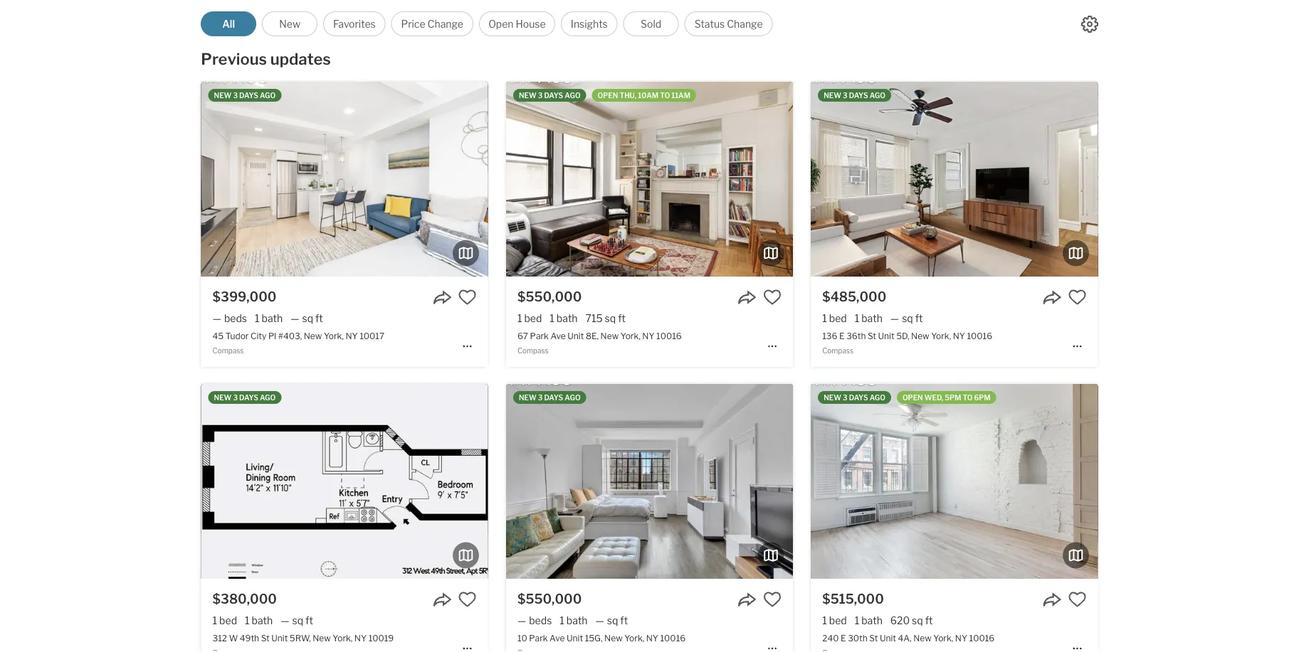 Task type: describe. For each thing, give the bounding box(es) containing it.
ny inside 45 tudor city pl #403, new york, ny 10017 compass
[[346, 331, 358, 341]]

bath for 67 park ave unit 8e, new york, ny 10016
[[557, 313, 578, 325]]

unit for 136 e 36th st unit 5d, new york, ny 10016 compass
[[878, 331, 895, 341]]

ago for 312 w 49th st unit 5rw, new york, ny 10019
[[260, 394, 276, 402]]

change for status change
[[727, 18, 763, 30]]

10016 inside "67 park ave unit 8e, new york, ny 10016 compass"
[[657, 331, 682, 341]]

park for 10
[[529, 634, 548, 644]]

city
[[251, 331, 267, 341]]

price change
[[401, 18, 464, 30]]

10016 inside 136 e 36th st unit 5d, new york, ny 10016 compass
[[967, 331, 993, 341]]

new 3 days ago for 67 park ave unit 8e, new york, ny 10016
[[519, 91, 581, 100]]

ft up the 240 e 30th st unit 4a, new york, ny 10016
[[925, 615, 933, 627]]

45 tudor city pl #403, new york, ny 10017 compass
[[213, 331, 385, 355]]

new right 15g, at the left of page
[[605, 634, 623, 644]]

new 3 days ago for 136 e 36th st unit 5d, new york, ny 10016
[[824, 91, 886, 100]]

312
[[213, 634, 227, 644]]

ny inside "67 park ave unit 8e, new york, ny 10016 compass"
[[643, 331, 655, 341]]

favorite button image for 620 sq ft
[[1068, 591, 1087, 610]]

620
[[891, 615, 910, 627]]

45
[[213, 331, 224, 341]]

ny left "10019"
[[355, 634, 367, 644]]

1 up 312
[[213, 615, 217, 627]]

1 bed for $380,000
[[213, 615, 237, 627]]

new inside 136 e 36th st unit 5d, new york, ny 10016 compass
[[912, 331, 930, 341]]

unit for 240 e 30th st unit 4a, new york, ny 10016
[[880, 634, 896, 644]]

5rw,
[[290, 634, 311, 644]]

park for 67
[[530, 331, 549, 341]]

new 3 days ago for 10 park ave unit 15g, new york, ny 10016
[[519, 394, 581, 402]]

10019
[[369, 634, 394, 644]]

new for 240 e 30th st unit 4a, new york, ny 10016
[[824, 394, 842, 402]]

new inside new option
[[279, 18, 301, 30]]

1 bath for 10 park ave unit 15g, new york, ny 10016
[[560, 615, 588, 627]]

insights
[[571, 18, 608, 30]]

240
[[823, 634, 839, 644]]

bed for $515,000
[[829, 615, 847, 627]]

67 park ave unit 8e, new york, ny 10016 compass
[[518, 331, 682, 355]]

ft right 715
[[618, 313, 626, 325]]

house
[[516, 18, 546, 30]]

new inside "67 park ave unit 8e, new york, ny 10016 compass"
[[601, 331, 619, 341]]

1 left 715
[[550, 313, 555, 325]]

ny right 15g, at the left of page
[[646, 634, 659, 644]]

bed for $485,000
[[829, 313, 847, 325]]

10 park ave unit 15g, new york, ny 10016
[[518, 634, 686, 644]]

ave for 8e,
[[551, 331, 566, 341]]

favorite button image for $380,000
[[458, 591, 477, 610]]

620 sq ft
[[891, 615, 933, 627]]

5pm
[[945, 394, 962, 402]]

1 up 36th
[[855, 313, 860, 325]]

1 bath for 45 tudor city pl #403, new york, ny 10017
[[255, 313, 283, 325]]

Sold radio
[[624, 11, 679, 36]]

bath for 240 e 30th st unit 4a, new york, ny 10016
[[862, 615, 883, 627]]

pl
[[268, 331, 276, 341]]

ft for $550,000
[[620, 615, 628, 627]]

8e,
[[586, 331, 599, 341]]

ago for 136 e 36th st unit 5d, new york, ny 10016
[[870, 91, 886, 100]]

— for $485,000
[[891, 313, 899, 325]]

ny inside 136 e 36th st unit 5d, new york, ny 10016 compass
[[953, 331, 966, 341]]

10017
[[360, 331, 385, 341]]

1 bed for $550,000
[[518, 313, 542, 325]]

$399,000
[[213, 289, 277, 305]]

1 photo of 240 e 30th st unit 4a, new york, ny 10016 image from the left
[[811, 385, 1098, 580]]

Open House radio
[[479, 11, 555, 36]]

open for $515,000
[[903, 394, 923, 402]]

sq for $380,000
[[292, 615, 303, 627]]

— sq ft for $399,000
[[291, 313, 323, 325]]

1 up city
[[255, 313, 260, 325]]

updates
[[270, 49, 331, 69]]

— sq ft for $550,000
[[596, 615, 628, 627]]

beds for $550,000
[[529, 615, 552, 627]]

option group containing all
[[201, 11, 773, 36]]

new for 312 w 49th st unit 5rw, new york, ny 10019
[[214, 394, 232, 402]]

Status Change radio
[[685, 11, 773, 36]]

york, inside 136 e 36th st unit 5d, new york, ny 10016 compass
[[932, 331, 951, 341]]

$380,000
[[213, 592, 277, 607]]

1 up 67
[[518, 313, 522, 325]]

york, right the 4a,
[[934, 634, 954, 644]]

3 for 312 w 49th st unit 5rw, new york, ny 10019
[[233, 394, 238, 402]]

3 for 10 park ave unit 15g, new york, ny 10016
[[538, 394, 543, 402]]

status
[[695, 18, 725, 30]]

open
[[489, 18, 514, 30]]

sq for $550,000
[[607, 615, 618, 627]]

st for $380,000
[[261, 634, 270, 644]]

york, inside 45 tudor city pl #403, new york, ny 10017 compass
[[324, 331, 344, 341]]

days for 136 e 36th st unit 5d, new york, ny 10016
[[849, 91, 868, 100]]

1 photo of 67 park ave unit 8e, new york, ny 10016 image from the left
[[506, 82, 793, 277]]

favorite button checkbox for 312 w 49th st unit 5rw, new york, ny 10019
[[458, 591, 477, 610]]

ago for 10 park ave unit 15g, new york, ny 10016
[[565, 394, 581, 402]]

1 up 49th
[[245, 615, 250, 627]]

#403,
[[278, 331, 302, 341]]

new for 67 park ave unit 8e, new york, ny 10016
[[519, 91, 537, 100]]

new for 10 park ave unit 15g, new york, ny 10016
[[519, 394, 537, 402]]

715
[[586, 313, 603, 325]]

$515,000
[[823, 592, 884, 607]]

— beds for $550,000
[[518, 615, 552, 627]]

— sq ft for $485,000
[[891, 313, 923, 325]]

status change
[[695, 18, 763, 30]]

compass for $550,000
[[518, 347, 549, 355]]

240 e 30th st unit 4a, new york, ny 10016
[[823, 634, 995, 644]]

— for $399,000
[[291, 313, 299, 325]]

ft for $399,000
[[315, 313, 323, 325]]

30th
[[848, 634, 868, 644]]

sq for $399,000
[[302, 313, 313, 325]]

ny right the 4a,
[[956, 634, 968, 644]]

3 for 136 e 36th st unit 5d, new york, ny 10016
[[843, 91, 848, 100]]

1 up 10 park ave unit 15g, new york, ny 10016
[[560, 615, 565, 627]]

new right 5rw,
[[313, 634, 331, 644]]

bath for 312 w 49th st unit 5rw, new york, ny 10019
[[252, 615, 273, 627]]

favorite button image for 715 sq ft
[[763, 288, 782, 307]]

days for 45 tudor city pl #403, new york, ny 10017
[[239, 91, 258, 100]]

change for price change
[[428, 18, 464, 30]]

Insights radio
[[561, 11, 618, 36]]

sq right '620'
[[912, 615, 923, 627]]



Task type: vqa. For each thing, say whether or not it's contained in the screenshot.
15G,
yes



Task type: locate. For each thing, give the bounding box(es) containing it.
unit
[[568, 331, 584, 341], [878, 331, 895, 341], [271, 634, 288, 644], [567, 634, 583, 644], [880, 634, 896, 644]]

st
[[868, 331, 877, 341], [261, 634, 270, 644], [870, 634, 878, 644]]

ny right 8e,
[[643, 331, 655, 341]]

favorite button checkbox for 45 tudor city pl #403, new york, ny 10017
[[458, 288, 477, 307]]

1 bath for 312 w 49th st unit 5rw, new york, ny 10019
[[245, 615, 273, 627]]

— beds up 10
[[518, 615, 552, 627]]

1 bed for $515,000
[[823, 615, 847, 627]]

sq up 5d,
[[902, 313, 913, 325]]

compass inside 45 tudor city pl #403, new york, ny 10017 compass
[[213, 347, 244, 355]]

715 sq ft
[[586, 313, 626, 325]]

ave for 15g,
[[550, 634, 565, 644]]

ft up 136 e 36th st unit 5d, new york, ny 10016 compass
[[916, 313, 923, 325]]

1 vertical spatial e
[[841, 634, 846, 644]]

beds up 10 park ave unit 15g, new york, ny 10016
[[529, 615, 552, 627]]

e for 136
[[840, 331, 845, 341]]

unit left 5rw,
[[271, 634, 288, 644]]

york, left "10019"
[[333, 634, 353, 644]]

ny
[[346, 331, 358, 341], [643, 331, 655, 341], [953, 331, 966, 341], [355, 634, 367, 644], [646, 634, 659, 644], [956, 634, 968, 644]]

1 bath up 36th
[[855, 313, 883, 325]]

new right 5d,
[[912, 331, 930, 341]]

1 bed up "240"
[[823, 615, 847, 627]]

All radio
[[201, 11, 256, 36]]

136
[[823, 331, 838, 341]]

1 bed
[[518, 313, 542, 325], [823, 313, 847, 325], [213, 615, 237, 627], [823, 615, 847, 627]]

— sq ft up #403,
[[291, 313, 323, 325]]

favorite button checkbox
[[458, 288, 477, 307], [763, 288, 782, 307], [458, 591, 477, 610], [763, 591, 782, 610]]

1 bed up 67
[[518, 313, 542, 325]]

10am
[[638, 91, 659, 100]]

bed up 136
[[829, 313, 847, 325]]

tudor
[[226, 331, 249, 341]]

compass down 67
[[518, 347, 549, 355]]

1 $550,000 from the top
[[518, 289, 582, 305]]

days for 240 e 30th st unit 4a, new york, ny 10016
[[849, 394, 868, 402]]

st right 30th
[[870, 634, 878, 644]]

bath up pl
[[262, 313, 283, 325]]

new inside 45 tudor city pl #403, new york, ny 10017 compass
[[304, 331, 322, 341]]

open wed, 5pm to 6pm
[[903, 394, 991, 402]]

1 bed up 136
[[823, 313, 847, 325]]

new 3 days ago for 312 w 49th st unit 5rw, new york, ny 10019
[[214, 394, 276, 402]]

unit inside 136 e 36th st unit 5d, new york, ny 10016 compass
[[878, 331, 895, 341]]

open thu, 10am to 11am
[[598, 91, 691, 100]]

open
[[598, 91, 618, 100], [903, 394, 923, 402]]

ago for 240 e 30th st unit 4a, new york, ny 10016
[[870, 394, 886, 402]]

sq
[[302, 313, 313, 325], [605, 313, 616, 325], [902, 313, 913, 325], [292, 615, 303, 627], [607, 615, 618, 627], [912, 615, 923, 627]]

park right 10
[[529, 634, 548, 644]]

— sq ft
[[291, 313, 323, 325], [891, 313, 923, 325], [281, 615, 313, 627], [596, 615, 628, 627]]

ave right 10
[[550, 634, 565, 644]]

3 compass from the left
[[823, 347, 854, 355]]

favorite button image for $485,000
[[1068, 288, 1087, 307]]

0 vertical spatial park
[[530, 331, 549, 341]]

1 change from the left
[[428, 18, 464, 30]]

— beds
[[213, 313, 247, 325], [518, 615, 552, 627]]

2 favorite button checkbox from the top
[[1068, 591, 1087, 610]]

beds
[[224, 313, 247, 325], [529, 615, 552, 627]]

1 bath left 715
[[550, 313, 578, 325]]

beds up tudor
[[224, 313, 247, 325]]

New radio
[[262, 11, 318, 36]]

$550,000 for 10 park ave unit 15g, new york, ny 10016
[[518, 592, 582, 607]]

sq up 45 tudor city pl #403, new york, ny 10017 compass
[[302, 313, 313, 325]]

2 photo of 240 e 30th st unit 4a, new york, ny 10016 image from the left
[[1098, 385, 1300, 580]]

0 vertical spatial beds
[[224, 313, 247, 325]]

1 vertical spatial park
[[529, 634, 548, 644]]

w
[[229, 634, 238, 644]]

compass for $399,000
[[213, 347, 244, 355]]

change right price
[[428, 18, 464, 30]]

1 bath for 136 e 36th st unit 5d, new york, ny 10016
[[855, 313, 883, 325]]

1 horizontal spatial open
[[903, 394, 923, 402]]

unit left 5d,
[[878, 331, 895, 341]]

york,
[[324, 331, 344, 341], [621, 331, 641, 341], [932, 331, 951, 341], [333, 634, 353, 644], [625, 634, 645, 644], [934, 634, 954, 644]]

sq up 5rw,
[[292, 615, 303, 627]]

park inside "67 park ave unit 8e, new york, ny 10016 compass"
[[530, 331, 549, 341]]

open left wed,
[[903, 394, 923, 402]]

unit left 15g, at the left of page
[[567, 634, 583, 644]]

Price Change radio
[[391, 11, 473, 36]]

2 horizontal spatial compass
[[823, 347, 854, 355]]

0 vertical spatial — beds
[[213, 313, 247, 325]]

1 vertical spatial $550,000
[[518, 592, 582, 607]]

0 horizontal spatial open
[[598, 91, 618, 100]]

days for 312 w 49th st unit 5rw, new york, ny 10019
[[239, 394, 258, 402]]

4a,
[[898, 634, 912, 644]]

e inside 136 e 36th st unit 5d, new york, ny 10016 compass
[[840, 331, 845, 341]]

st right 49th
[[261, 634, 270, 644]]

compass down 136
[[823, 347, 854, 355]]

ago for 67 park ave unit 8e, new york, ny 10016
[[565, 91, 581, 100]]

st inside 136 e 36th st unit 5d, new york, ny 10016 compass
[[868, 331, 877, 341]]

2 photo of 67 park ave unit 8e, new york, ny 10016 image from the left
[[793, 82, 1080, 277]]

— for $380,000
[[281, 615, 289, 627]]

to
[[660, 91, 670, 100], [963, 394, 973, 402]]

new
[[214, 91, 232, 100], [519, 91, 537, 100], [824, 91, 842, 100], [214, 394, 232, 402], [519, 394, 537, 402], [824, 394, 842, 402]]

bath up 36th
[[862, 313, 883, 325]]

0 vertical spatial open
[[598, 91, 618, 100]]

Favorites radio
[[323, 11, 386, 36]]

compass down tudor
[[213, 347, 244, 355]]

new right the 4a,
[[914, 634, 932, 644]]

york, down 715 sq ft
[[621, 331, 641, 341]]

ft for $380,000
[[306, 615, 313, 627]]

1 vertical spatial to
[[963, 394, 973, 402]]

york, right 5d,
[[932, 331, 951, 341]]

days for 10 park ave unit 15g, new york, ny 10016
[[544, 394, 563, 402]]

change inside "option"
[[727, 18, 763, 30]]

ny right 5d,
[[953, 331, 966, 341]]

photo of 240 e 30th st unit 4a, new york, ny 10016 image
[[811, 385, 1098, 580], [1098, 385, 1300, 580]]

ft up 45 tudor city pl #403, new york, ny 10017 compass
[[315, 313, 323, 325]]

st right 36th
[[868, 331, 877, 341]]

thu,
[[620, 91, 637, 100]]

— up 5d,
[[891, 313, 899, 325]]

$550,000 up 10
[[518, 592, 582, 607]]

ave inside "67 park ave unit 8e, new york, ny 10016 compass"
[[551, 331, 566, 341]]

new right 8e,
[[601, 331, 619, 341]]

1 vertical spatial open
[[903, 394, 923, 402]]

0 vertical spatial to
[[660, 91, 670, 100]]

1 horizontal spatial — beds
[[518, 615, 552, 627]]

1 up 136
[[823, 313, 827, 325]]

wed,
[[925, 394, 944, 402]]

1 bath up 30th
[[855, 615, 883, 627]]

favorites
[[333, 18, 376, 30]]

— up 45
[[213, 313, 221, 325]]

days
[[239, 91, 258, 100], [544, 91, 563, 100], [849, 91, 868, 100], [239, 394, 258, 402], [544, 394, 563, 402], [849, 394, 868, 402]]

0 horizontal spatial change
[[428, 18, 464, 30]]

sq up 10 park ave unit 15g, new york, ny 10016
[[607, 615, 618, 627]]

1 bed up 312
[[213, 615, 237, 627]]

1 vertical spatial beds
[[529, 615, 552, 627]]

open left thu, at the left
[[598, 91, 618, 100]]

photo of 312 w 49th st unit 5rw, new york, ny 10019 image
[[201, 385, 488, 580]]

1 compass from the left
[[213, 347, 244, 355]]

previous updates
[[201, 49, 331, 69]]

change right status on the top of page
[[727, 18, 763, 30]]

photo of 136 e 36th st unit 5d, new york, ny 10016 image
[[811, 82, 1098, 277], [1098, 82, 1300, 277]]

1 horizontal spatial to
[[963, 394, 973, 402]]

all
[[222, 18, 235, 30]]

1 vertical spatial favorite button checkbox
[[1068, 591, 1087, 610]]

unit left the 4a,
[[880, 634, 896, 644]]

1 favorite button checkbox from the top
[[1068, 288, 1087, 307]]

sq for $485,000
[[902, 313, 913, 325]]

1 bath for 67 park ave unit 8e, new york, ny 10016
[[550, 313, 578, 325]]

ave
[[551, 331, 566, 341], [550, 634, 565, 644]]

bath for 136 e 36th st unit 5d, new york, ny 10016
[[862, 313, 883, 325]]

park
[[530, 331, 549, 341], [529, 634, 548, 644]]

$485,000
[[823, 289, 887, 305]]

e for 240
[[841, 634, 846, 644]]

price
[[401, 18, 426, 30]]

favorite button checkbox for 67 park ave unit 8e, new york, ny 10016
[[763, 288, 782, 307]]

1 bath up 15g, at the left of page
[[560, 615, 588, 627]]

0 vertical spatial e
[[840, 331, 845, 341]]

photo of 10 park ave unit 15g, new york, ny 10016 image
[[506, 385, 793, 580], [793, 385, 1080, 580]]

— sq ft for $380,000
[[281, 615, 313, 627]]

1 horizontal spatial beds
[[529, 615, 552, 627]]

bed for $380,000
[[219, 615, 237, 627]]

1 up "240"
[[823, 615, 827, 627]]

0 horizontal spatial to
[[660, 91, 670, 100]]

unit for 312 w 49th st unit 5rw, new york, ny 10019
[[271, 634, 288, 644]]

new 3 days ago
[[214, 91, 276, 100], [519, 91, 581, 100], [824, 91, 886, 100], [214, 394, 276, 402], [519, 394, 581, 402], [824, 394, 886, 402]]

1 bath up 49th
[[245, 615, 273, 627]]

york, left 10017
[[324, 331, 344, 341]]

new 3 days ago for 240 e 30th st unit 4a, new york, ny 10016
[[824, 394, 886, 402]]

option group
[[201, 11, 773, 36]]

1 horizontal spatial change
[[727, 18, 763, 30]]

new up updates
[[279, 18, 301, 30]]

unit inside "67 park ave unit 8e, new york, ny 10016 compass"
[[568, 331, 584, 341]]

0 horizontal spatial beds
[[224, 313, 247, 325]]

$550,000
[[518, 289, 582, 305], [518, 592, 582, 607]]

— sq ft up 5rw,
[[281, 615, 313, 627]]

e right "240"
[[841, 634, 846, 644]]

11am
[[672, 91, 691, 100]]

compass inside 136 e 36th st unit 5d, new york, ny 10016 compass
[[823, 347, 854, 355]]

bed
[[524, 313, 542, 325], [829, 313, 847, 325], [219, 615, 237, 627], [829, 615, 847, 627]]

photo of 45 tudor city pl #403, new york, ny 10017 image
[[201, 82, 488, 277], [488, 82, 775, 277]]

2 compass from the left
[[518, 347, 549, 355]]

favorite button checkbox for 10 park ave unit 15g, new york, ny 10016
[[763, 591, 782, 610]]

— sq ft up 10 park ave unit 15g, new york, ny 10016
[[596, 615, 628, 627]]

36th
[[847, 331, 866, 341]]

3 for 240 e 30th st unit 4a, new york, ny 10016
[[843, 394, 848, 402]]

new right #403,
[[304, 331, 322, 341]]

sq right 715
[[605, 313, 616, 325]]

bed up w
[[219, 615, 237, 627]]

favorite button checkbox
[[1068, 288, 1087, 307], [1068, 591, 1087, 610]]

10
[[518, 634, 527, 644]]

2 change from the left
[[727, 18, 763, 30]]

change inside radio
[[428, 18, 464, 30]]

— up 312 w 49th st unit 5rw, new york, ny 10019
[[281, 615, 289, 627]]

to right 5pm
[[963, 394, 973, 402]]

5d,
[[897, 331, 910, 341]]

1 photo of 10 park ave unit 15g, new york, ny 10016 image from the left
[[506, 385, 793, 580]]

photo of 67 park ave unit 8e, new york, ny 10016 image
[[506, 82, 793, 277], [793, 82, 1080, 277]]

1 photo of 136 e 36th st unit 5d, new york, ny 10016 image from the left
[[811, 82, 1098, 277]]

beds for $399,000
[[224, 313, 247, 325]]

bath up 49th
[[252, 615, 273, 627]]

new 3 days ago for 45 tudor city pl #403, new york, ny 10017
[[214, 91, 276, 100]]

favorite button image for $399,000
[[458, 288, 477, 307]]

2 $550,000 from the top
[[518, 592, 582, 607]]

67
[[518, 331, 528, 341]]

to left 11am
[[660, 91, 670, 100]]

bath left 715
[[557, 313, 578, 325]]

49th
[[240, 634, 259, 644]]

favorite button image
[[458, 288, 477, 307], [1068, 288, 1087, 307], [458, 591, 477, 610]]

favorite button image
[[763, 288, 782, 307], [763, 591, 782, 610], [1068, 591, 1087, 610]]

ny left 10017
[[346, 331, 358, 341]]

e
[[840, 331, 845, 341], [841, 634, 846, 644]]

new
[[279, 18, 301, 30], [304, 331, 322, 341], [601, 331, 619, 341], [912, 331, 930, 341], [313, 634, 331, 644], [605, 634, 623, 644], [914, 634, 932, 644]]

ft up 10 park ave unit 15g, new york, ny 10016
[[620, 615, 628, 627]]

0 horizontal spatial — beds
[[213, 313, 247, 325]]

bath up 15g, at the left of page
[[567, 615, 588, 627]]

change
[[428, 18, 464, 30], [727, 18, 763, 30]]

3 for 45 tudor city pl #403, new york, ny 10017
[[233, 91, 238, 100]]

ave left 8e,
[[551, 331, 566, 341]]

ft up 312 w 49th st unit 5rw, new york, ny 10019
[[306, 615, 313, 627]]

unit left 8e,
[[568, 331, 584, 341]]

open for $550,000
[[598, 91, 618, 100]]

— for $550,000
[[596, 615, 604, 627]]

— beds up tudor
[[213, 313, 247, 325]]

6pm
[[974, 394, 991, 402]]

compass
[[213, 347, 244, 355], [518, 347, 549, 355], [823, 347, 854, 355]]

1 horizontal spatial compass
[[518, 347, 549, 355]]

0 horizontal spatial compass
[[213, 347, 244, 355]]

compass inside "67 park ave unit 8e, new york, ny 10016 compass"
[[518, 347, 549, 355]]

0 vertical spatial $550,000
[[518, 289, 582, 305]]

0 vertical spatial favorite button checkbox
[[1068, 288, 1087, 307]]

ago for 45 tudor city pl #403, new york, ny 10017
[[260, 91, 276, 100]]

new for 136 e 36th st unit 5d, new york, ny 10016
[[824, 91, 842, 100]]

new for 45 tudor city pl #403, new york, ny 10017
[[214, 91, 232, 100]]

york, inside "67 park ave unit 8e, new york, ny 10016 compass"
[[621, 331, 641, 341]]

open house
[[489, 18, 546, 30]]

1 bath for 240 e 30th st unit 4a, new york, ny 10016
[[855, 615, 883, 627]]

bath for 45 tudor city pl #403, new york, ny 10017
[[262, 313, 283, 325]]

— sq ft up 5d,
[[891, 313, 923, 325]]

ft
[[315, 313, 323, 325], [618, 313, 626, 325], [916, 313, 923, 325], [306, 615, 313, 627], [620, 615, 628, 627], [925, 615, 933, 627]]

3 for 67 park ave unit 8e, new york, ny 10016
[[538, 91, 543, 100]]

previous
[[201, 49, 267, 69]]

1 bath
[[255, 313, 283, 325], [550, 313, 578, 325], [855, 313, 883, 325], [245, 615, 273, 627], [560, 615, 588, 627], [855, 615, 883, 627]]

— up 10 park ave unit 15g, new york, ny 10016
[[596, 615, 604, 627]]

1 bed for $485,000
[[823, 313, 847, 325]]

sold
[[641, 18, 662, 30]]

136 e 36th st unit 5d, new york, ny 10016 compass
[[823, 331, 993, 355]]

days for 67 park ave unit 8e, new york, ny 10016
[[544, 91, 563, 100]]

2 photo of 136 e 36th st unit 5d, new york, ny 10016 image from the left
[[1098, 82, 1300, 277]]

favorite button checkbox for $485,000
[[1068, 288, 1087, 307]]

to for $515,000
[[963, 394, 973, 402]]

1 up 30th
[[855, 615, 860, 627]]

312 w 49th st unit 5rw, new york, ny 10019
[[213, 634, 394, 644]]

bed for $550,000
[[524, 313, 542, 325]]

10016
[[657, 331, 682, 341], [967, 331, 993, 341], [660, 634, 686, 644], [970, 634, 995, 644]]

1 photo of 45 tudor city pl #403, new york, ny 10017 image from the left
[[201, 82, 488, 277]]

ago
[[260, 91, 276, 100], [565, 91, 581, 100], [870, 91, 886, 100], [260, 394, 276, 402], [565, 394, 581, 402], [870, 394, 886, 402]]

$550,000 up 67
[[518, 289, 582, 305]]

— up 10
[[518, 615, 526, 627]]

— up #403,
[[291, 313, 299, 325]]

e right 136
[[840, 331, 845, 341]]

0 vertical spatial ave
[[551, 331, 566, 341]]

2 photo of 45 tudor city pl #403, new york, ny 10017 image from the left
[[488, 82, 775, 277]]

park right 67
[[530, 331, 549, 341]]

york, right 15g, at the left of page
[[625, 634, 645, 644]]

ft for $485,000
[[916, 313, 923, 325]]

bath
[[262, 313, 283, 325], [557, 313, 578, 325], [862, 313, 883, 325], [252, 615, 273, 627], [567, 615, 588, 627], [862, 615, 883, 627]]

3
[[233, 91, 238, 100], [538, 91, 543, 100], [843, 91, 848, 100], [233, 394, 238, 402], [538, 394, 543, 402], [843, 394, 848, 402]]

—
[[213, 313, 221, 325], [291, 313, 299, 325], [891, 313, 899, 325], [281, 615, 289, 627], [518, 615, 526, 627], [596, 615, 604, 627]]

2 photo of 10 park ave unit 15g, new york, ny 10016 image from the left
[[793, 385, 1080, 580]]

bed up "240"
[[829, 615, 847, 627]]

bath up 30th
[[862, 615, 883, 627]]

st for $515,000
[[870, 634, 878, 644]]

favorite button checkbox for $515,000
[[1068, 591, 1087, 610]]

15g,
[[585, 634, 603, 644]]

1
[[255, 313, 260, 325], [518, 313, 522, 325], [550, 313, 555, 325], [823, 313, 827, 325], [855, 313, 860, 325], [213, 615, 217, 627], [245, 615, 250, 627], [560, 615, 565, 627], [823, 615, 827, 627], [855, 615, 860, 627]]

bath for 10 park ave unit 15g, new york, ny 10016
[[567, 615, 588, 627]]

$550,000 for 67 park ave unit 8e, new york, ny 10016
[[518, 289, 582, 305]]

1 vertical spatial — beds
[[518, 615, 552, 627]]

bed up 67
[[524, 313, 542, 325]]

to for $550,000
[[660, 91, 670, 100]]

— beds for $399,000
[[213, 313, 247, 325]]

1 vertical spatial ave
[[550, 634, 565, 644]]

1 bath up pl
[[255, 313, 283, 325]]



